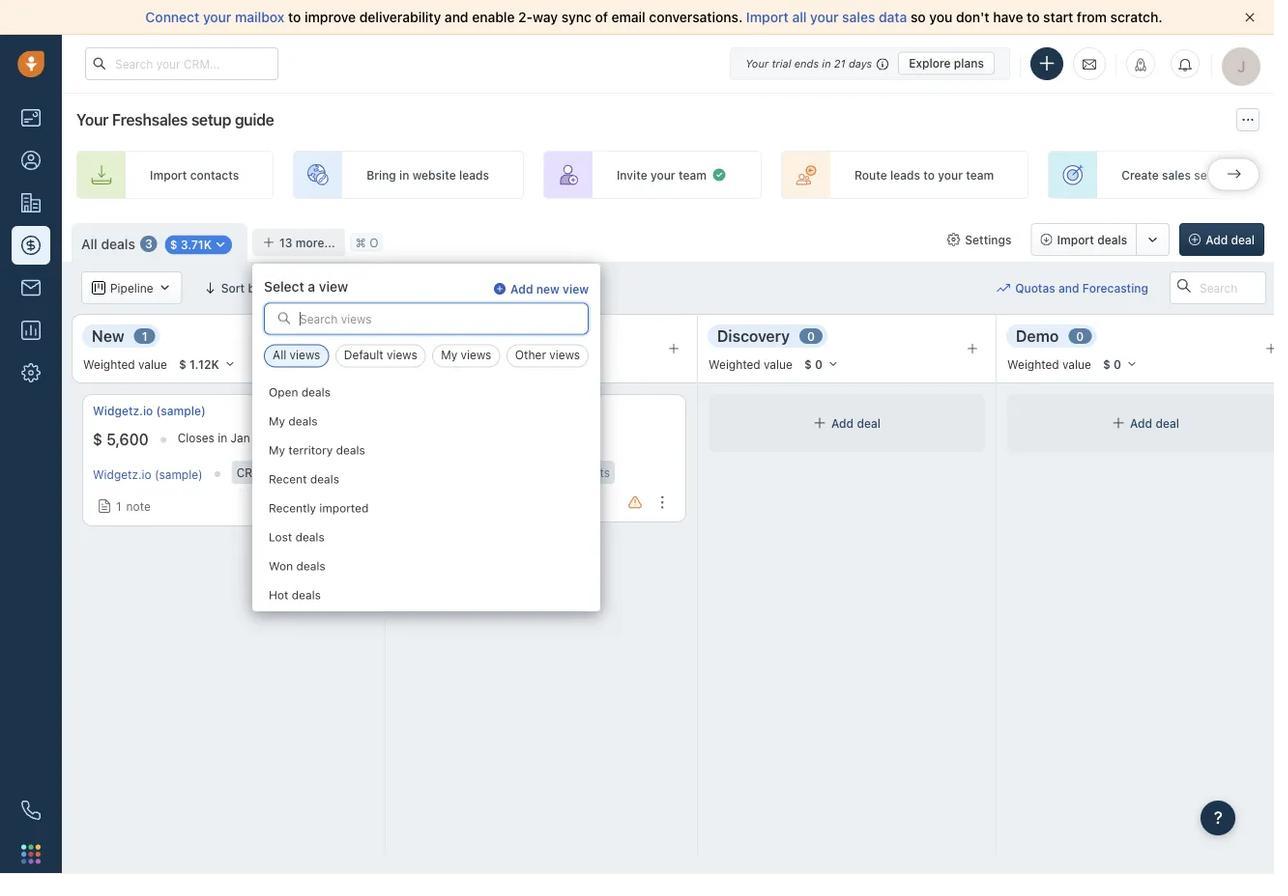 Task type: describe. For each thing, give the bounding box(es) containing it.
deals for my
[[288, 414, 318, 428]]

website
[[412, 168, 456, 182]]

1 right new
[[142, 330, 148, 343]]

all views button
[[264, 345, 329, 368]]

1 widgetz.io (sample) link from the top
[[93, 403, 206, 420]]

explore
[[909, 57, 951, 70]]

all deals link
[[81, 235, 135, 254]]

$ for demo
[[1103, 358, 1110, 371]]

weighted value for discovery
[[709, 358, 793, 371]]

weighted for new
[[83, 358, 135, 371]]

add new view
[[510, 282, 589, 296]]

add deal button
[[1179, 223, 1264, 256]]

quotas and forecasting link
[[997, 272, 1168, 304]]

$ 3.71k button
[[159, 233, 238, 255]]

1 vertical spatial and
[[1058, 281, 1079, 295]]

territory
[[288, 443, 333, 457]]

13 more...
[[279, 236, 335, 249]]

don't
[[956, 9, 989, 25]]

no products button
[[396, 394, 686, 523]]

1 left the note
[[116, 500, 121, 513]]

bring in website leads link
[[293, 151, 524, 199]]

3.71k
[[181, 238, 212, 252]]

days
[[849, 57, 872, 70]]

default views button
[[335, 345, 426, 368]]

$ 3.71k
[[170, 238, 212, 252]]

2 widgetz.io from the top
[[93, 468, 151, 481]]

deals for won
[[296, 559, 325, 573]]

discovery
[[717, 327, 790, 345]]

$ 5,600
[[93, 431, 149, 449]]

1.12k
[[189, 358, 219, 371]]

1 horizontal spatial sales
[[1162, 168, 1191, 182]]

your up settings popup button
[[938, 168, 963, 182]]

$ for new
[[179, 358, 186, 371]]

my for my views
[[441, 348, 457, 362]]

have
[[993, 9, 1023, 25]]

deals for all
[[101, 236, 135, 252]]

invite
[[617, 168, 647, 182]]

pipeline
[[110, 281, 153, 295]]

weighted for discovery
[[709, 358, 760, 371]]

setup
[[191, 111, 231, 129]]

view for add new view
[[563, 282, 589, 296]]

container_wx8msf4aqz5i3rn1 image inside pipeline dropdown button
[[92, 281, 105, 295]]

o
[[369, 236, 378, 249]]

1 horizontal spatial import
[[746, 9, 789, 25]]

2 widgetz.io (sample) from the top
[[93, 468, 203, 481]]

my for my deals
[[269, 414, 285, 428]]

improve
[[305, 9, 356, 25]]

freshsales
[[112, 111, 188, 129]]

value for new
[[138, 358, 167, 371]]

1 up other
[[515, 330, 520, 343]]

ends
[[794, 57, 819, 70]]

all deals 3
[[81, 236, 152, 252]]

lost deals
[[269, 530, 325, 544]]

0 horizontal spatial to
[[288, 9, 301, 25]]

trial
[[772, 57, 791, 70]]

hot deals
[[269, 588, 321, 602]]

so
[[911, 9, 926, 25]]

my territory deals
[[269, 443, 365, 457]]

quotas
[[1015, 281, 1055, 295]]

deliverability
[[359, 9, 441, 25]]

connect
[[145, 9, 199, 25]]

note
[[126, 500, 151, 513]]

⌘ o
[[355, 236, 378, 249]]

contacts
[[190, 168, 239, 182]]

filter
[[381, 281, 408, 295]]

no
[[542, 466, 558, 479]]

close image
[[1245, 13, 1255, 22]]

weighted for demo
[[1007, 358, 1059, 371]]

add deal for discovery
[[831, 417, 881, 430]]

container_wx8msf4aqz5i3rn1 image inside invite your team link
[[711, 167, 727, 183]]

new
[[536, 282, 560, 296]]

applied
[[411, 281, 452, 295]]

$ 3.71k button
[[165, 235, 232, 255]]

guide
[[235, 111, 274, 129]]

products
[[561, 466, 610, 479]]

explore plans link
[[898, 52, 995, 75]]

default
[[344, 348, 383, 362]]

freshworks switcher image
[[21, 845, 41, 864]]

gold
[[275, 466, 300, 479]]

explore plans
[[909, 57, 984, 70]]

2-
[[518, 9, 533, 25]]

container_wx8msf4aqz5i3rn1 image inside $ 3.71k button
[[214, 238, 227, 252]]

new
[[92, 327, 124, 345]]

invite your team link
[[543, 151, 762, 199]]

recently
[[269, 501, 316, 515]]

by
[[248, 281, 261, 295]]

plan
[[303, 466, 327, 479]]

enable
[[472, 9, 515, 25]]

deals for import
[[1097, 233, 1127, 246]]

more...
[[296, 236, 335, 249]]

deals up monthly
[[336, 443, 365, 457]]

13 more... button
[[252, 229, 346, 256]]

$ 0 for demo
[[1103, 358, 1121, 371]]

route
[[854, 168, 887, 182]]

add deal for demo
[[1130, 417, 1179, 430]]

0 horizontal spatial sales
[[842, 9, 875, 25]]

recently imported
[[269, 501, 369, 515]]

sequence
[[1194, 168, 1248, 182]]

all
[[792, 9, 807, 25]]

container_wx8msf4aqz5i3rn1 image inside settings popup button
[[947, 233, 960, 246]]

to inside route leads to your team link
[[923, 168, 935, 182]]

views for all views
[[290, 348, 320, 362]]

3
[[145, 237, 152, 251]]

select
[[264, 278, 304, 294]]

won
[[269, 559, 293, 573]]

views for default views
[[387, 348, 417, 362]]

select a view
[[264, 278, 348, 294]]

sort
[[221, 281, 245, 295]]

email image
[[1083, 56, 1096, 72]]

connect your mailbox link
[[145, 9, 288, 25]]

other views
[[515, 348, 580, 362]]

imported
[[319, 501, 369, 515]]

default views
[[344, 348, 417, 362]]

a
[[308, 278, 315, 294]]

$ 1.12k button
[[170, 354, 244, 375]]

settings
[[965, 233, 1012, 246]]

view for select a view
[[319, 278, 348, 294]]

$ inside $ 3.71k button
[[170, 238, 177, 252]]

create sales sequence link
[[1048, 151, 1274, 199]]

your right the 'invite'
[[650, 168, 675, 182]]

my deals
[[269, 414, 318, 428]]

forecasting
[[1082, 281, 1148, 295]]

container_wx8msf4aqz5i3rn1 image inside all deal owners button
[[477, 281, 491, 295]]

value for discovery
[[764, 358, 793, 371]]

you
[[929, 9, 952, 25]]



Task type: locate. For each thing, give the bounding box(es) containing it.
deals up "forecasting"
[[1097, 233, 1127, 246]]

import inside 'link'
[[150, 168, 187, 182]]

0 horizontal spatial team
[[679, 168, 707, 182]]

import contacts link
[[76, 151, 274, 199]]

all for deal
[[499, 281, 513, 295]]

your for your freshsales setup guide
[[76, 111, 108, 129]]

sales right create
[[1162, 168, 1191, 182]]

phone image
[[21, 801, 41, 821]]

1 horizontal spatial value
[[764, 358, 793, 371]]

deals left 3 at top
[[101, 236, 135, 252]]

2 horizontal spatial in
[[822, 57, 831, 70]]

sort by button
[[192, 272, 339, 304]]

deal
[[1231, 233, 1255, 246], [516, 281, 540, 295], [857, 417, 881, 430], [1156, 417, 1179, 430]]

other
[[515, 348, 546, 362]]

in inside bring in website leads link
[[399, 168, 409, 182]]

21
[[834, 57, 846, 70]]

import inside 'button'
[[1057, 233, 1094, 246]]

2 horizontal spatial to
[[1027, 9, 1040, 25]]

deals right hot on the bottom of the page
[[292, 588, 321, 602]]

your for your trial ends in 21 days
[[745, 57, 769, 70]]

1 horizontal spatial view
[[563, 282, 589, 296]]

create
[[1122, 168, 1159, 182]]

0 horizontal spatial weighted value
[[83, 358, 167, 371]]

1 vertical spatial your
[[76, 111, 108, 129]]

3 weighted from the left
[[1007, 358, 1059, 371]]

0 vertical spatial import
[[746, 9, 789, 25]]

import contacts
[[150, 168, 239, 182]]

deals inside 'button'
[[1097, 233, 1127, 246]]

$ 1.12k
[[179, 358, 219, 371]]

data
[[879, 9, 907, 25]]

deals right open
[[301, 385, 331, 399]]

open
[[269, 385, 298, 399]]

views right "default"
[[387, 348, 417, 362]]

pipeline button
[[81, 272, 182, 304]]

3 weighted value from the left
[[1007, 358, 1091, 371]]

your right all
[[810, 9, 839, 25]]

my down the qualification
[[441, 348, 457, 362]]

1 filter applied
[[373, 281, 452, 295]]

weighted value down demo
[[1007, 358, 1091, 371]]

my down open
[[269, 414, 285, 428]]

1 views from the left
[[290, 348, 320, 362]]

in left jan
[[218, 432, 227, 445]]

0 horizontal spatial value
[[138, 358, 167, 371]]

in right bring
[[399, 168, 409, 182]]

widgetz.io (sample) up the note
[[93, 468, 203, 481]]

1 horizontal spatial in
[[399, 168, 409, 182]]

recent deals
[[269, 472, 339, 486]]

all inside all deal owners button
[[499, 281, 513, 295]]

all
[[81, 236, 97, 252], [499, 281, 513, 295], [273, 348, 286, 362]]

2 horizontal spatial import
[[1057, 233, 1094, 246]]

1 vertical spatial container_wx8msf4aqz5i3rn1 image
[[92, 281, 105, 295]]

1 widgetz.io (sample) from the top
[[93, 405, 206, 418]]

deals right the lost
[[295, 530, 325, 544]]

1 weighted from the left
[[83, 358, 135, 371]]

monthly
[[330, 466, 374, 479]]

all left new
[[499, 281, 513, 295]]

2 vertical spatial all
[[273, 348, 286, 362]]

$ 0 button
[[795, 354, 848, 375], [1094, 354, 1146, 375]]

4 views from the left
[[549, 348, 580, 362]]

leads right route
[[890, 168, 920, 182]]

0 vertical spatial widgetz.io (sample)
[[93, 405, 206, 418]]

my inside my views button
[[441, 348, 457, 362]]

1 horizontal spatial leads
[[890, 168, 920, 182]]

1 vertical spatial in
[[399, 168, 409, 182]]

deals for lost
[[295, 530, 325, 544]]

2 $ 0 from the left
[[1103, 358, 1121, 371]]

views right other
[[549, 348, 580, 362]]

2 vertical spatial in
[[218, 432, 227, 445]]

Search your CRM... text field
[[85, 47, 278, 80]]

Search field
[[1170, 272, 1266, 304]]

deals for hot
[[292, 588, 321, 602]]

settings button
[[937, 223, 1021, 256]]

1 leads from the left
[[459, 168, 489, 182]]

add deal
[[1206, 233, 1255, 246], [831, 417, 881, 430], [1130, 417, 1179, 430]]

$ inside $ 1.12k button
[[179, 358, 186, 371]]

your left trial
[[745, 57, 769, 70]]

weighted down demo
[[1007, 358, 1059, 371]]

leads
[[459, 168, 489, 182], [890, 168, 920, 182]]

widgetz.io (sample)
[[93, 405, 206, 418], [93, 468, 203, 481]]

0 horizontal spatial your
[[76, 111, 108, 129]]

1 weighted value from the left
[[83, 358, 167, 371]]

all for deals
[[81, 236, 97, 252]]

0 vertical spatial my
[[441, 348, 457, 362]]

container_wx8msf4aqz5i3rn1 image inside pipeline dropdown button
[[158, 281, 172, 295]]

import for import deals
[[1057, 233, 1094, 246]]

crm - gold plan monthly (sample)
[[237, 466, 425, 479]]

phone element
[[12, 792, 50, 830]]

and right 'quotas'
[[1058, 281, 1079, 295]]

0 horizontal spatial $ 0
[[804, 358, 823, 371]]

1 horizontal spatial weighted
[[709, 358, 760, 371]]

value left the $ 1.12k
[[138, 358, 167, 371]]

0
[[807, 330, 815, 343], [1076, 330, 1084, 343], [815, 358, 823, 371], [1114, 358, 1121, 371]]

plans
[[954, 57, 984, 70]]

your freshsales setup guide
[[76, 111, 274, 129]]

and
[[445, 9, 468, 25], [1058, 281, 1079, 295]]

your left the freshsales
[[76, 111, 108, 129]]

owners
[[543, 281, 583, 295]]

quotas and forecasting
[[1015, 281, 1148, 295]]

2 horizontal spatial weighted value
[[1007, 358, 1091, 371]]

0 horizontal spatial container_wx8msf4aqz5i3rn1 image
[[92, 281, 105, 295]]

views for my views
[[461, 348, 491, 362]]

weighted value for demo
[[1007, 358, 1091, 371]]

widgetz.io (sample) link up the note
[[93, 468, 203, 481]]

$ 0 button for demo
[[1094, 354, 1146, 375]]

my for my territory deals
[[269, 443, 285, 457]]

widgetz.io up 1 note
[[93, 468, 151, 481]]

weighted value down discovery
[[709, 358, 793, 371]]

search image
[[277, 312, 291, 325]]

to left start
[[1027, 9, 1040, 25]]

⌘
[[355, 236, 366, 249]]

widgetz.io (sample) link
[[93, 403, 206, 420], [93, 468, 203, 481]]

view right new
[[563, 282, 589, 296]]

$
[[170, 238, 177, 252], [179, 358, 186, 371], [804, 358, 812, 371], [1103, 358, 1110, 371], [93, 431, 102, 449]]

0 vertical spatial all
[[81, 236, 97, 252]]

1 horizontal spatial team
[[966, 168, 994, 182]]

views
[[290, 348, 320, 362], [387, 348, 417, 362], [461, 348, 491, 362], [549, 348, 580, 362]]

container_wx8msf4aqz5i3rn1 image inside quotas and forecasting link
[[997, 281, 1010, 295]]

my up -
[[269, 443, 285, 457]]

email
[[611, 9, 646, 25]]

all left 3 at top
[[81, 236, 97, 252]]

team right the 'invite'
[[679, 168, 707, 182]]

1 $ 0 button from the left
[[795, 354, 848, 375]]

1 vertical spatial widgetz.io (sample) link
[[93, 468, 203, 481]]

container_wx8msf4aqz5i3rn1 image left pipeline
[[92, 281, 105, 295]]

deals down open deals
[[288, 414, 318, 428]]

deal inside button
[[516, 281, 540, 295]]

0 horizontal spatial leads
[[459, 168, 489, 182]]

$ 0
[[804, 358, 823, 371], [1103, 358, 1121, 371]]

1 horizontal spatial container_wx8msf4aqz5i3rn1 image
[[711, 167, 727, 183]]

connect your mailbox to improve deliverability and enable 2-way sync of email conversations. import all your sales data so you don't have to start from scratch.
[[145, 9, 1162, 25]]

0 horizontal spatial all
[[81, 236, 97, 252]]

1 vertical spatial widgetz.io (sample)
[[93, 468, 203, 481]]

1 horizontal spatial to
[[923, 168, 935, 182]]

value down discovery
[[764, 358, 793, 371]]

2 horizontal spatial all
[[499, 281, 513, 295]]

start
[[1043, 9, 1073, 25]]

2 horizontal spatial weighted
[[1007, 358, 1059, 371]]

bring in website leads
[[366, 168, 489, 182]]

import for import contacts
[[150, 168, 187, 182]]

deals right won at the left
[[296, 559, 325, 573]]

-
[[266, 466, 271, 479]]

1 vertical spatial widgetz.io
[[93, 468, 151, 481]]

(sample) right monthly
[[377, 466, 425, 479]]

13
[[279, 236, 292, 249]]

container_wx8msf4aqz5i3rn1 image
[[711, 167, 727, 183], [92, 281, 105, 295]]

(sample) down closes
[[155, 468, 203, 481]]

1 widgetz.io from the top
[[93, 405, 153, 418]]

in for closes in jan
[[218, 432, 227, 445]]

and left enable
[[445, 9, 468, 25]]

your
[[745, 57, 769, 70], [76, 111, 108, 129]]

to
[[288, 9, 301, 25], [1027, 9, 1040, 25], [923, 168, 935, 182]]

container_wx8msf4aqz5i3rn1 image
[[947, 233, 960, 246], [214, 238, 227, 252], [158, 281, 172, 295], [477, 281, 491, 295], [997, 281, 1010, 295], [813, 417, 827, 430], [1112, 417, 1125, 430], [98, 500, 111, 513]]

1 $ 0 from the left
[[804, 358, 823, 371]]

1 vertical spatial import
[[150, 168, 187, 182]]

widgetz.io (sample) up the 5,600
[[93, 405, 206, 418]]

value down quotas and forecasting link
[[1062, 358, 1091, 371]]

$ 0 for discovery
[[804, 358, 823, 371]]

Search views search field
[[265, 304, 588, 334]]

0 horizontal spatial in
[[218, 432, 227, 445]]

3 views from the left
[[461, 348, 491, 362]]

2 weighted value from the left
[[709, 358, 793, 371]]

views up open deals
[[290, 348, 320, 362]]

(sample)
[[156, 405, 206, 418], [377, 466, 425, 479], [155, 468, 203, 481]]

3 value from the left
[[1062, 358, 1091, 371]]

2 views from the left
[[387, 348, 417, 362]]

1 horizontal spatial your
[[745, 57, 769, 70]]

your left the mailbox
[[203, 9, 231, 25]]

of
[[595, 9, 608, 25]]

0 vertical spatial widgetz.io (sample) link
[[93, 403, 206, 420]]

1 horizontal spatial add deal
[[1130, 417, 1179, 430]]

deals up recently imported
[[310, 472, 339, 486]]

1 horizontal spatial all
[[273, 348, 286, 362]]

leads right the website
[[459, 168, 489, 182]]

in for bring in website leads
[[399, 168, 409, 182]]

1 horizontal spatial and
[[1058, 281, 1079, 295]]

1 left filter
[[373, 281, 378, 295]]

in
[[822, 57, 831, 70], [399, 168, 409, 182], [218, 432, 227, 445]]

import
[[746, 9, 789, 25], [150, 168, 187, 182], [1057, 233, 1094, 246]]

2 weighted from the left
[[709, 358, 760, 371]]

create sales sequence
[[1122, 168, 1248, 182]]

0 vertical spatial container_wx8msf4aqz5i3rn1 image
[[711, 167, 727, 183]]

add inside button
[[1206, 233, 1228, 246]]

sort by button
[[192, 272, 339, 304]]

1 horizontal spatial $ 0 button
[[1094, 354, 1146, 375]]

0 horizontal spatial view
[[319, 278, 348, 294]]

route leads to your team link
[[781, 151, 1029, 199]]

2 vertical spatial import
[[1057, 233, 1094, 246]]

import deals
[[1057, 233, 1127, 246]]

mailbox
[[235, 9, 285, 25]]

container_wx8msf4aqz5i3rn1 image right invite your team
[[711, 167, 727, 183]]

my views button
[[432, 345, 500, 368]]

import left contacts
[[150, 168, 187, 182]]

1 vertical spatial all
[[499, 281, 513, 295]]

your
[[203, 9, 231, 25], [810, 9, 839, 25], [650, 168, 675, 182], [938, 168, 963, 182]]

way
[[533, 9, 558, 25]]

won deals
[[269, 559, 325, 573]]

to right route
[[923, 168, 935, 182]]

0 horizontal spatial and
[[445, 9, 468, 25]]

sales left data
[[842, 9, 875, 25]]

0 vertical spatial and
[[445, 9, 468, 25]]

weighted down new
[[83, 358, 135, 371]]

hot
[[269, 588, 288, 602]]

views for other views
[[549, 348, 580, 362]]

2 horizontal spatial add deal
[[1206, 233, 1255, 246]]

0 vertical spatial widgetz.io
[[93, 405, 153, 418]]

to right the mailbox
[[288, 9, 301, 25]]

2 vertical spatial my
[[269, 443, 285, 457]]

widgetz.io
[[93, 405, 153, 418], [93, 468, 151, 481]]

open deals
[[269, 385, 331, 399]]

2 value from the left
[[764, 358, 793, 371]]

weighted value down new
[[83, 358, 167, 371]]

import left all
[[746, 9, 789, 25]]

weighted value for new
[[83, 358, 167, 371]]

weighted
[[83, 358, 135, 371], [709, 358, 760, 371], [1007, 358, 1059, 371]]

0 vertical spatial your
[[745, 57, 769, 70]]

value for demo
[[1062, 358, 1091, 371]]

0 horizontal spatial add deal
[[831, 417, 881, 430]]

my
[[441, 348, 457, 362], [269, 414, 285, 428], [269, 443, 285, 457]]

0 horizontal spatial $ 0 button
[[795, 354, 848, 375]]

2 leads from the left
[[890, 168, 920, 182]]

all up open
[[273, 348, 286, 362]]

deals for open
[[301, 385, 331, 399]]

1 horizontal spatial weighted value
[[709, 358, 793, 371]]

(sample) up closes
[[156, 405, 206, 418]]

weighted down discovery
[[709, 358, 760, 371]]

2 horizontal spatial value
[[1062, 358, 1091, 371]]

1 inside button
[[373, 281, 378, 295]]

0 horizontal spatial import
[[150, 168, 187, 182]]

0 vertical spatial in
[[822, 57, 831, 70]]

1 filter applied button
[[339, 272, 465, 304]]

team up settings popup button
[[966, 168, 994, 182]]

2 $ 0 button from the left
[[1094, 354, 1146, 375]]

my views
[[441, 348, 491, 362]]

widgetz.io (sample) link up the 5,600
[[93, 403, 206, 420]]

widgetz.io up the $ 5,600
[[93, 405, 153, 418]]

0 vertical spatial sales
[[842, 9, 875, 25]]

1 horizontal spatial $ 0
[[1103, 358, 1121, 371]]

in left 21
[[822, 57, 831, 70]]

your trial ends in 21 days
[[745, 57, 872, 70]]

1 team from the left
[[679, 168, 707, 182]]

import up the quotas and forecasting
[[1057, 233, 1094, 246]]

route leads to your team
[[854, 168, 994, 182]]

sort by
[[221, 281, 261, 295]]

view right a
[[319, 278, 348, 294]]

closes in jan
[[178, 432, 250, 445]]

import deals group
[[1031, 223, 1170, 256]]

1 value from the left
[[138, 358, 167, 371]]

deals for recent
[[310, 472, 339, 486]]

all inside "all views" "button"
[[273, 348, 286, 362]]

2 team from the left
[[966, 168, 994, 182]]

add deal inside button
[[1206, 233, 1255, 246]]

jan
[[231, 432, 250, 445]]

all for views
[[273, 348, 286, 362]]

$ 0 button for discovery
[[795, 354, 848, 375]]

$ for discovery
[[804, 358, 812, 371]]

0 horizontal spatial weighted
[[83, 358, 135, 371]]

2 widgetz.io (sample) link from the top
[[93, 468, 203, 481]]

views down the qualification
[[461, 348, 491, 362]]

1 vertical spatial my
[[269, 414, 285, 428]]

view
[[319, 278, 348, 294], [563, 282, 589, 296]]

deal inside button
[[1231, 233, 1255, 246]]

recent
[[269, 472, 307, 486]]

1 vertical spatial sales
[[1162, 168, 1191, 182]]



Task type: vqa. For each thing, say whether or not it's contained in the screenshot.
configure
no



